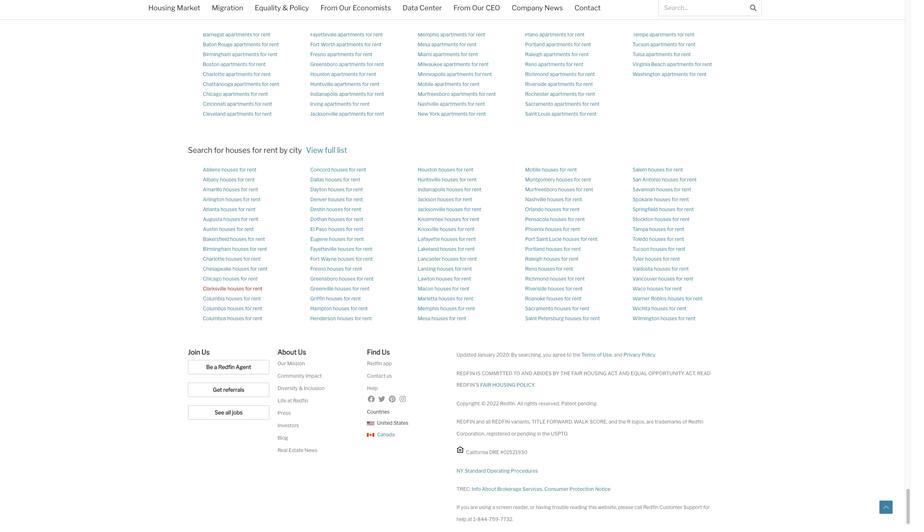 Task type: vqa. For each thing, say whether or not it's contained in the screenshot.
media
no



Task type: locate. For each thing, give the bounding box(es) containing it.
0 horizontal spatial policy
[[290, 4, 309, 12]]

blog
[[278, 435, 288, 441]]

1 horizontal spatial all
[[486, 419, 491, 425]]

0 vertical spatial fayetteville
[[310, 32, 337, 38]]

fair down is
[[480, 382, 492, 388]]

apartments up cleveland apartments for rent link
[[227, 101, 254, 107]]

atlanta houses for rent link
[[203, 206, 256, 212]]

0 vertical spatial riverside
[[525, 81, 547, 87]]

0 horizontal spatial you
[[461, 504, 469, 511]]

1 horizontal spatial from
[[454, 4, 471, 12]]

charlotte down boston
[[203, 71, 225, 77]]

denver down dayton
[[310, 196, 327, 203]]

a right using
[[493, 504, 495, 511]]

charlotte inside barnegat apartments for rent baton rouge apartments for rent birmingham apartments for rent boston apartments for rent charlotte apartments for rent chattanooga apartments for rent chicago apartments for rent cincinnati apartments for rent cleveland apartments for rent
[[203, 71, 225, 77]]

1 austin from the top
[[203, 2, 218, 8]]

murfreesboro inside memphis apartments for rent mesa apartments for rent miami apartments for rent milwaukee apartments for rent minneapolis apartments for rent mobile apartments for rent murfreesboro apartments for rent nashville apartments for rent new york apartments for rent
[[418, 91, 450, 97]]

2 greensboro from the top
[[310, 276, 338, 282]]

tucson down toledo
[[633, 246, 650, 252]]

charlotte inside abilene houses for rent albany houses for rent amarillo houses for rent arlington houses for rent atlanta houses for rent augusta houses for rent austin houses for rent bakersfield houses for rent birmingham houses for rent charlotte houses for rent chesapeake houses for rent chicago houses for rent clarksville houses for rent columbia houses for rent columbus houses for rent columbus houses for rent
[[203, 256, 225, 262]]

from for from our economists
[[321, 4, 338, 12]]

port saint lucie houses for rent link
[[525, 236, 598, 242]]

0 horizontal spatial huntsville
[[310, 81, 333, 87]]

tulsa
[[633, 51, 645, 58]]

0 vertical spatial policy
[[290, 4, 309, 12]]

are inside if you are using a screen reader, or having trouble reading this website, please call redfin customer support for help at 1-844-759-7732.
[[471, 504, 478, 511]]

denver up detroit
[[310, 2, 327, 8]]

apartments down philadelphia apartments for rent link
[[545, 12, 572, 18]]

birmingham up boston
[[203, 51, 231, 58]]

reno down the raleigh houses for rent link
[[525, 266, 537, 272]]

1 vertical spatial springfield
[[633, 206, 658, 212]]

dallas
[[310, 177, 324, 183]]

0 horizontal spatial the
[[542, 431, 550, 437]]

mobile down minneapolis
[[418, 81, 434, 87]]

search image
[[750, 4, 757, 11]]

or left having
[[530, 504, 535, 511]]

0 vertical spatial of
[[597, 352, 602, 358]]

1 birmingham from the top
[[203, 51, 231, 58]]

apartments up jacksonville apartments for rent link
[[325, 101, 351, 107]]

contact for contact us
[[367, 373, 386, 379]]

1 horizontal spatial fair
[[572, 370, 583, 376]]

irving
[[310, 101, 324, 107]]

policy right privacy
[[642, 352, 655, 358]]

0 vertical spatial portland
[[525, 41, 545, 48]]

2 riverside from the top
[[525, 286, 547, 292]]

2 memphis from the top
[[418, 305, 439, 312]]

1 vertical spatial houston
[[418, 167, 438, 173]]

miami
[[418, 51, 432, 58]]

0 horizontal spatial our
[[278, 360, 286, 367]]

0 horizontal spatial all
[[226, 409, 231, 416]]

redfin down find
[[367, 360, 382, 367]]

2 horizontal spatial our
[[472, 4, 484, 12]]

vancouver
[[633, 276, 657, 282]]

standard
[[465, 468, 486, 474]]

1 vertical spatial mobile
[[525, 167, 541, 173]]

apartments up detroit apartments for rent link
[[328, 2, 355, 8]]

all up registered in the bottom right of the page
[[486, 419, 491, 425]]

from for from our ceo
[[454, 4, 471, 12]]

instagram image
[[399, 395, 406, 402]]

chesapeake houses for rent link
[[203, 266, 268, 272]]

redfin and all redfin variants, title forward, walk score, and the r logos, are trademarks of redfin corporation, registered or pending in the uspto.
[[457, 419, 704, 437]]

1 vertical spatial indianapolis
[[418, 186, 446, 193]]

1 vertical spatial the
[[619, 419, 626, 425]]

salem houses for rent san antonio houses for rent savannah houses for rent spokane houses for rent springfield houses for rent stockton houses for rent tampa houses for rent toledo houses for rent tucson houses for rent tyler houses for rent valdosta houses for rent vancouver houses for rent waco houses for rent warner robins houses for rent wichita houses for rent wilmington houses for rent
[[633, 167, 703, 322]]

0 vertical spatial fort
[[310, 41, 320, 48]]

rent
[[255, 2, 264, 8], [364, 2, 373, 8], [470, 2, 480, 8], [590, 2, 600, 8], [686, 2, 696, 8], [266, 12, 275, 18], [363, 12, 373, 18], [474, 12, 484, 18], [581, 12, 590, 18], [695, 12, 704, 18], [261, 32, 270, 38], [373, 32, 383, 38], [476, 32, 486, 38], [575, 32, 585, 38], [685, 32, 695, 38], [269, 41, 279, 48], [372, 41, 382, 48], [467, 41, 477, 48], [582, 41, 591, 48], [686, 41, 696, 48], [268, 51, 277, 58], [363, 51, 372, 58], [469, 51, 478, 58], [579, 51, 589, 58], [682, 51, 691, 58], [256, 61, 266, 67], [375, 61, 384, 67], [479, 61, 489, 67], [574, 61, 584, 67], [703, 61, 712, 67], [261, 71, 271, 77], [367, 71, 376, 77], [482, 71, 492, 77], [586, 71, 595, 77], [697, 71, 707, 77], [270, 81, 279, 87], [370, 81, 379, 87], [470, 81, 480, 87], [584, 81, 593, 87], [259, 91, 268, 97], [375, 91, 384, 97], [487, 91, 496, 97], [586, 91, 595, 97], [263, 101, 272, 107], [360, 101, 370, 107], [476, 101, 485, 107], [590, 101, 600, 107], [262, 111, 272, 117], [375, 111, 384, 117], [477, 111, 486, 117], [587, 111, 597, 117], [264, 146, 278, 155], [247, 167, 257, 173], [357, 167, 366, 173], [464, 167, 474, 173], [568, 167, 577, 173], [674, 167, 683, 173], [245, 177, 255, 183], [351, 177, 360, 183], [467, 177, 477, 183], [582, 177, 591, 183], [687, 177, 697, 183], [249, 186, 258, 193], [354, 186, 363, 193], [472, 186, 482, 193], [584, 186, 593, 193], [682, 186, 691, 193], [251, 196, 260, 203], [354, 196, 363, 203], [463, 196, 472, 203], [573, 196, 582, 203], [680, 196, 689, 203], [246, 206, 256, 212], [352, 206, 361, 212], [472, 206, 481, 212], [570, 206, 580, 212], [685, 206, 694, 212], [249, 216, 258, 222], [354, 216, 363, 222], [470, 216, 480, 222], [576, 216, 585, 222], [680, 216, 690, 222], [244, 226, 254, 232], [354, 226, 363, 232], [465, 226, 475, 232], [571, 226, 580, 232], [675, 226, 684, 232], [256, 236, 265, 242], [354, 236, 364, 242], [467, 236, 476, 242], [588, 236, 598, 242], [675, 236, 684, 242], [258, 246, 267, 252], [363, 246, 373, 252], [465, 246, 475, 252], [572, 246, 581, 252], [676, 246, 686, 252], [251, 256, 261, 262], [363, 256, 373, 262], [468, 256, 477, 262], [569, 256, 579, 262], [671, 256, 680, 262], [258, 266, 268, 272], [353, 266, 362, 272], [463, 266, 472, 272], [564, 266, 573, 272], [679, 266, 689, 272], [248, 276, 258, 282], [364, 276, 374, 282], [462, 276, 471, 282], [575, 276, 585, 282], [684, 276, 693, 282], [253, 286, 262, 292], [360, 286, 370, 292], [460, 286, 470, 292], [573, 286, 583, 292], [673, 286, 682, 292], [251, 296, 261, 302], [352, 296, 361, 302], [464, 296, 474, 302], [572, 296, 582, 302], [693, 296, 703, 302], [253, 305, 262, 312], [358, 305, 368, 312], [466, 305, 475, 312], [580, 305, 590, 312], [677, 305, 687, 312], [253, 315, 262, 322], [362, 315, 372, 322], [457, 315, 466, 322], [591, 315, 600, 322], [686, 315, 696, 322]]

0 vertical spatial macon
[[418, 2, 434, 8]]

jacksonville
[[310, 111, 338, 117], [418, 206, 445, 212]]

data center
[[403, 4, 442, 12]]

0 vertical spatial raleigh
[[525, 51, 543, 58]]

the
[[573, 352, 581, 358], [619, 419, 626, 425], [542, 431, 550, 437]]

1 reno from the top
[[525, 61, 537, 67]]

1 and from the left
[[521, 370, 532, 376]]

valdosta houses for rent link
[[633, 266, 689, 272]]

help link
[[367, 385, 378, 391]]

0 vertical spatial houston
[[310, 71, 330, 77]]

0 vertical spatial mesa
[[418, 41, 430, 48]]

1 horizontal spatial and
[[619, 370, 630, 376]]

charlotte up chesapeake at left bottom
[[203, 256, 225, 262]]

1 sacramento from the top
[[525, 101, 554, 107]]

a inside if you are using a screen reader, or having trouble reading this website, please call redfin customer support for help at 1-844-759-7732.
[[493, 504, 495, 511]]

1 vertical spatial housing
[[493, 382, 516, 388]]

birmingham houses for rent link
[[203, 246, 267, 252]]

get referrals
[[213, 386, 244, 393]]

richmond up rochester
[[525, 71, 549, 77]]

houston up huntsville houses for rent 'link'
[[418, 167, 438, 173]]

1 vertical spatial memphis
[[418, 305, 439, 312]]

apartments up 'phoenix apartments for rent' link
[[555, 2, 581, 8]]

0 vertical spatial jacksonville
[[310, 111, 338, 117]]

2 tucson from the top
[[633, 246, 650, 252]]

springfield down seattle
[[633, 12, 658, 18]]

phoenix inside the philadelphia apartments for rent phoenix apartments for rent
[[525, 12, 544, 18]]

,
[[612, 352, 613, 358], [543, 486, 544, 492]]

2 phoenix from the top
[[525, 226, 544, 232]]

1 vertical spatial sacramento
[[525, 305, 554, 312]]

fresno down worth
[[310, 51, 326, 58]]

concord
[[310, 167, 330, 173]]

or inside 'redfin and all redfin variants, title forward, walk score, and the r logos, are trademarks of redfin corporation, registered or pending in the uspto.'
[[511, 431, 516, 437]]

apartments up 'rochester apartments for rent' link
[[548, 81, 575, 87]]

1 horizontal spatial mobile
[[525, 167, 541, 173]]

1 horizontal spatial about
[[482, 486, 496, 492]]

fayetteville down eugene
[[310, 246, 337, 252]]

2 portland from the top
[[525, 246, 545, 252]]

2 vertical spatial the
[[542, 431, 550, 437]]

murfreesboro down montgomery at right top
[[525, 186, 557, 193]]

fayetteville inside fayetteville apartments for rent fort worth apartments for rent fresno apartments for rent greensboro apartments for rent houston apartments for rent huntsville apartments for rent indianapolis apartments for rent irving apartments for rent jacksonville apartments for rent
[[310, 32, 337, 38]]

equality & policy
[[255, 4, 309, 12]]

california dre #01521930
[[466, 449, 528, 456]]

huntsville houses for rent link
[[418, 177, 477, 183]]

redfin inside 'redfin and all redfin variants, title forward, walk score, and the r logos, are trademarks of redfin corporation, registered or pending in the uspto.'
[[689, 419, 704, 425]]

pending
[[517, 431, 536, 437]]

richmond inside mobile houses for rent montgomery houses for rent murfreesboro houses for rent nashville houses for rent orlando houses for rent pensacola houses for rent phoenix houses for rent port saint lucie houses for rent portland houses for rent raleigh houses for rent reno houses for rent richmond houses for rent riverside houses for rent roanoke houses for rent sacramento houses for rent saint petersburg houses for rent
[[525, 276, 549, 282]]

1 vertical spatial fort
[[310, 256, 320, 262]]

and right 'act'
[[619, 370, 630, 376]]

get
[[213, 386, 222, 393]]

3 us from the left
[[382, 348, 390, 356]]

greensboro down fresno apartments for rent link
[[310, 61, 338, 67]]

you right if on the bottom
[[461, 504, 469, 511]]

fort left worth
[[310, 41, 320, 48]]

0 horizontal spatial contact
[[367, 373, 386, 379]]

murfreesboro down mobile apartments for rent link
[[418, 91, 450, 97]]

apartments down seattle apartments for rent link
[[659, 12, 686, 18]]

0 vertical spatial fresno
[[310, 51, 326, 58]]

be
[[206, 364, 213, 370]]

2 fayetteville from the top
[[310, 246, 337, 252]]

lansing
[[418, 266, 436, 272]]

portland inside mobile houses for rent montgomery houses for rent murfreesboro houses for rent nashville houses for rent orlando houses for rent pensacola houses for rent phoenix houses for rent port saint lucie houses for rent portland houses for rent raleigh houses for rent reno houses for rent richmond houses for rent riverside houses for rent roanoke houses for rent sacramento houses for rent saint petersburg houses for rent
[[525, 246, 545, 252]]

1 horizontal spatial nashville
[[525, 196, 546, 203]]

us inside join us be a redfin agent
[[202, 348, 210, 356]]

portland down "port"
[[525, 246, 545, 252]]

0 vertical spatial columbus
[[203, 305, 226, 312]]

saint inside plano apartments for rent portland apartments for rent raleigh apartments for rent reno apartments for rent richmond apartments for rent riverside apartments for rent rochester apartments for rent sacramento apartments for rent saint louis apartments for rent
[[525, 111, 537, 117]]

chicago up cincinnati
[[203, 91, 222, 97]]

us up app
[[382, 348, 390, 356]]

barnegat
[[203, 32, 224, 38]]

2 fort from the top
[[310, 256, 320, 262]]

0 vertical spatial tucson
[[633, 41, 650, 48]]

2 bakersfield from the top
[[203, 236, 229, 242]]

chicago inside barnegat apartments for rent baton rouge apartments for rent birmingham apartments for rent boston apartments for rent charlotte apartments for rent chattanooga apartments for rent chicago apartments for rent cincinnati apartments for rent cleveland apartments for rent
[[203, 91, 222, 97]]

2 horizontal spatial the
[[619, 419, 626, 425]]

jacksonville down irving
[[310, 111, 338, 117]]

tulsa apartments for rent link
[[633, 51, 691, 58]]

milwaukee apartments for rent link
[[418, 61, 489, 67]]

portland houses for rent link
[[525, 246, 581, 252]]

0 vertical spatial columbus houses for rent link
[[203, 305, 262, 312]]

austin inside 'austin apartments for rent bakersfield apartments for rent'
[[203, 2, 218, 8]]

apartments down sacramento apartments for rent 'link'
[[552, 111, 579, 117]]

1 memphis from the top
[[418, 32, 439, 38]]

1 chicago from the top
[[203, 91, 222, 97]]

1 vertical spatial a
[[493, 504, 495, 511]]

0 horizontal spatial at
[[287, 398, 292, 404]]

montgomery
[[525, 177, 555, 183]]

huntsville down houston houses for rent link
[[418, 177, 441, 183]]

bakersfield inside 'austin apartments for rent bakersfield apartments for rent'
[[203, 12, 229, 18]]

1 phoenix from the top
[[525, 12, 544, 18]]

barnegat apartments for rent baton rouge apartments for rent birmingham apartments for rent boston apartments for rent charlotte apartments for rent chattanooga apartments for rent chicago apartments for rent cincinnati apartments for rent cleveland apartments for rent
[[203, 32, 279, 117]]

fresno down wayne
[[310, 266, 326, 272]]

fresno houses for rent link
[[310, 266, 362, 272]]

1 vertical spatial .
[[534, 382, 535, 388]]

2 us from the left
[[298, 348, 306, 356]]

redfin inside redfin is committed to and abides by the fair housing act and equal opportunity act. read redfin's
[[457, 370, 475, 376]]

, left the consumer at the right
[[543, 486, 544, 492]]

1 vertical spatial mesa
[[418, 315, 430, 322]]

1 vertical spatial ,
[[543, 486, 544, 492]]

2 horizontal spatial us
[[382, 348, 390, 356]]

charlotte
[[203, 71, 225, 77], [203, 256, 225, 262]]

mesa down memphis houses for rent link
[[418, 315, 430, 322]]

at right life
[[287, 398, 292, 404]]

1 us from the left
[[202, 348, 210, 356]]

1 horizontal spatial policy
[[642, 352, 655, 358]]

apartments up marietta apartments for rent link
[[435, 2, 462, 8]]

1 horizontal spatial at
[[468, 516, 472, 523]]

Search... search field
[[659, 0, 745, 16]]

apartments up indianapolis apartments for rent "link"
[[334, 81, 361, 87]]

of left use
[[597, 352, 602, 358]]

houston houses for rent huntsville houses for rent indianapolis houses for rent jackson houses for rent jacksonville houses for rent kissimmee houses for rent knoxville houses for rent lafayette houses for rent lakeland houses for rent lancaster houses for rent lansing houses for rent lawton houses for rent macon houses for rent marietta houses for rent memphis houses for rent mesa houses for rent
[[418, 167, 482, 322]]

all right 'see'
[[226, 409, 231, 416]]

bakersfield down the austin houses for rent link
[[203, 236, 229, 242]]

the left r
[[619, 419, 626, 425]]

reno houses for rent link
[[525, 266, 573, 272]]

1 vertical spatial columbus houses for rent link
[[203, 315, 262, 322]]

1 raleigh from the top
[[525, 51, 543, 58]]

1 vertical spatial huntsville
[[418, 177, 441, 183]]

at left the 1-
[[468, 516, 472, 523]]

1 denver from the top
[[310, 2, 327, 8]]

0 vertical spatial marietta
[[418, 12, 438, 18]]

1 horizontal spatial our
[[339, 4, 351, 12]]

1 vertical spatial all
[[486, 419, 491, 425]]

1 fresno from the top
[[310, 51, 326, 58]]

1 springfield from the top
[[633, 12, 658, 18]]

if
[[457, 504, 460, 511]]

fort inside concord houses for rent dallas houses for rent dayton houses for rent denver houses for rent destin houses for rent dothan houses for rent el paso houses for rent eugene houses for rent fayetteville houses for rent fort wayne houses for rent fresno houses for rent greensboro houses for rent greenville houses for rent griffin houses for rent hampton houses for rent henderson houses for rent
[[310, 256, 320, 262]]

1 from from the left
[[321, 4, 338, 12]]

0 vertical spatial mobile
[[418, 81, 434, 87]]

1 vertical spatial charlotte
[[203, 256, 225, 262]]

springfield apartments for rent link
[[633, 12, 704, 18]]

apartments up 'charlotte apartments for rent' link
[[221, 61, 248, 67]]

trec:
[[457, 486, 471, 492]]

be a redfin agent link
[[188, 360, 269, 375]]

lawton
[[418, 276, 435, 282]]

indianapolis up irving
[[310, 91, 338, 97]]

2 springfield from the top
[[633, 206, 658, 212]]

2020:
[[496, 352, 510, 358]]

marietta inside houston houses for rent huntsville houses for rent indianapolis houses for rent jackson houses for rent jacksonville houses for rent kissimmee houses for rent knoxville houses for rent lafayette houses for rent lakeland houses for rent lancaster houses for rent lansing houses for rent lawton houses for rent macon houses for rent marietta houses for rent memphis houses for rent mesa houses for rent
[[418, 296, 438, 302]]

2 and from the left
[[619, 370, 630, 376]]

denver inside denver apartments for rent detroit apartments for rent
[[310, 2, 327, 8]]

apartments up "baton rouge apartments for rent" link
[[225, 32, 252, 38]]

of right trademarks
[[683, 419, 687, 425]]

jacksonville inside fayetteville apartments for rent fort worth apartments for rent fresno apartments for rent greensboro apartments for rent houston apartments for rent huntsville apartments for rent indianapolis apartments for rent irving apartments for rent jacksonville apartments for rent
[[310, 111, 338, 117]]

0 vertical spatial fair
[[572, 370, 583, 376]]

nashville up the orlando
[[525, 196, 546, 203]]

variants,
[[511, 419, 531, 425]]

1 horizontal spatial are
[[646, 419, 654, 425]]

0 horizontal spatial &
[[283, 4, 288, 12]]

2 richmond from the top
[[525, 276, 549, 282]]

a inside join us be a redfin agent
[[214, 364, 217, 370]]

2 sacramento from the top
[[525, 305, 554, 312]]

0 vertical spatial birmingham
[[203, 51, 231, 58]]

are right logos,
[[646, 419, 654, 425]]

estate
[[289, 447, 304, 453]]

1 horizontal spatial &
[[299, 385, 303, 391]]

apartments up bakersfield apartments for rent link
[[219, 2, 246, 8]]

1 vertical spatial denver
[[310, 196, 327, 203]]

2 columbus from the top
[[203, 315, 226, 322]]

redfin app link
[[367, 360, 392, 367]]

press
[[278, 410, 291, 416]]

2 austin from the top
[[203, 226, 218, 232]]

tucson inside salem houses for rent san antonio houses for rent savannah houses for rent spokane houses for rent springfield houses for rent stockton houses for rent tampa houses for rent toledo houses for rent tucson houses for rent tyler houses for rent valdosta houses for rent vancouver houses for rent waco houses for rent warner robins houses for rent wichita houses for rent wilmington houses for rent
[[633, 246, 650, 252]]

us for about
[[298, 348, 306, 356]]

jacksonville inside houston houses for rent huntsville houses for rent indianapolis houses for rent jackson houses for rent jacksonville houses for rent kissimmee houses for rent knoxville houses for rent lafayette houses for rent lakeland houses for rent lancaster houses for rent lansing houses for rent lawton houses for rent macon houses for rent marietta houses for rent memphis houses for rent mesa houses for rent
[[418, 206, 445, 212]]

2 reno from the top
[[525, 266, 537, 272]]

fayetteville up worth
[[310, 32, 337, 38]]

trouble
[[552, 504, 569, 511]]

indianapolis inside houston houses for rent huntsville houses for rent indianapolis houses for rent jackson houses for rent jacksonville houses for rent kissimmee houses for rent knoxville houses for rent lafayette houses for rent lakeland houses for rent lancaster houses for rent lansing houses for rent lawton houses for rent macon houses for rent marietta houses for rent memphis houses for rent mesa houses for rent
[[418, 186, 446, 193]]

2 denver from the top
[[310, 196, 327, 203]]

redfin inside join us be a redfin agent
[[218, 364, 235, 370]]

2 charlotte from the top
[[203, 256, 225, 262]]

huntsville inside houston houses for rent huntsville houses for rent indianapolis houses for rent jackson houses for rent jacksonville houses for rent kissimmee houses for rent knoxville houses for rent lafayette houses for rent lakeland houses for rent lancaster houses for rent lansing houses for rent lawton houses for rent macon houses for rent marietta houses for rent memphis houses for rent mesa houses for rent
[[418, 177, 441, 183]]

redfin up redfin's
[[457, 370, 475, 376]]

all inside 'redfin and all redfin variants, title forward, walk score, and the r logos, are trademarks of redfin corporation, registered or pending in the uspto.'
[[486, 419, 491, 425]]

reserved.
[[539, 400, 560, 407]]

0 vertical spatial a
[[214, 364, 217, 370]]

1 bakersfield from the top
[[203, 12, 229, 18]]

1 macon from the top
[[418, 2, 434, 8]]

raleigh inside plano apartments for rent portland apartments for rent raleigh apartments for rent reno apartments for rent richmond apartments for rent riverside apartments for rent rochester apartments for rent sacramento apartments for rent saint louis apartments for rent
[[525, 51, 543, 58]]

springfield inside seattle apartments for rent springfield apartments for rent
[[633, 12, 658, 18]]

us right join
[[202, 348, 210, 356]]

chicago up clarksville
[[203, 276, 222, 282]]

denver inside concord houses for rent dallas houses for rent dayton houses for rent denver houses for rent destin houses for rent dothan houses for rent el paso houses for rent eugene houses for rent fayetteville houses for rent fort wayne houses for rent fresno houses for rent greensboro houses for rent greenville houses for rent griffin houses for rent hampton houses for rent henderson houses for rent
[[310, 196, 327, 203]]

fair inside redfin is committed to and abides by the fair housing act and equal opportunity act. read redfin's
[[572, 370, 583, 376]]

greensboro inside concord houses for rent dallas houses for rent dayton houses for rent denver houses for rent destin houses for rent dothan houses for rent el paso houses for rent eugene houses for rent fayetteville houses for rent fort wayne houses for rent fresno houses for rent greensboro houses for rent greenville houses for rent griffin houses for rent hampton houses for rent henderson houses for rent
[[310, 276, 338, 282]]

facebook image
[[368, 395, 375, 402]]

corporation,
[[457, 431, 486, 437]]

1 vertical spatial nashville
[[525, 196, 546, 203]]

1 charlotte from the top
[[203, 71, 225, 77]]

phoenix inside mobile houses for rent montgomery houses for rent murfreesboro houses for rent nashville houses for rent orlando houses for rent pensacola houses for rent phoenix houses for rent port saint lucie houses for rent portland houses for rent raleigh houses for rent reno houses for rent richmond houses for rent riverside houses for rent roanoke houses for rent sacramento houses for rent saint petersburg houses for rent
[[525, 226, 544, 232]]

apartments down portland apartments for rent "link"
[[544, 51, 571, 58]]

0 vertical spatial or
[[511, 431, 516, 437]]

1 horizontal spatial jacksonville
[[418, 206, 445, 212]]

macon apartments for rent link
[[418, 2, 480, 8]]

are inside 'redfin and all redfin variants, title forward, walk score, and the r logos, are trademarks of redfin corporation, registered or pending in the uspto.'
[[646, 419, 654, 425]]

1 vertical spatial contact
[[367, 373, 386, 379]]

fayetteville inside concord houses for rent dallas houses for rent dayton houses for rent denver houses for rent destin houses for rent dothan houses for rent el paso houses for rent eugene houses for rent fayetteville houses for rent fort wayne houses for rent fresno houses for rent greensboro houses for rent greenville houses for rent griffin houses for rent hampton houses for rent henderson houses for rent
[[310, 246, 337, 252]]

& down community impact
[[299, 385, 303, 391]]

richmond
[[525, 71, 549, 77], [525, 276, 549, 282]]

1 vertical spatial news
[[305, 447, 318, 453]]

1 marietta from the top
[[418, 12, 438, 18]]

saint left petersburg
[[525, 315, 537, 322]]

2 macon from the top
[[418, 286, 434, 292]]

0 vertical spatial charlotte
[[203, 71, 225, 77]]

fort left wayne
[[310, 256, 320, 262]]

1 tucson from the top
[[633, 41, 650, 48]]

1 horizontal spatial houston
[[418, 167, 438, 173]]

memphis inside memphis apartments for rent mesa apartments for rent miami apartments for rent milwaukee apartments for rent minneapolis apartments for rent mobile apartments for rent murfreesboro apartments for rent nashville apartments for rent new york apartments for rent
[[418, 32, 439, 38]]

phoenix down philadelphia
[[525, 12, 544, 18]]

1 vertical spatial at
[[468, 516, 472, 523]]

2 birmingham from the top
[[203, 246, 231, 252]]

warner
[[633, 296, 650, 302]]

from our economists link
[[315, 0, 397, 17]]

columbia
[[203, 296, 225, 302]]

1 greensboro from the top
[[310, 61, 338, 67]]

mobile inside mobile houses for rent montgomery houses for rent murfreesboro houses for rent nashville houses for rent orlando houses for rent pensacola houses for rent phoenix houses for rent port saint lucie houses for rent portland houses for rent raleigh houses for rent reno houses for rent richmond houses for rent riverside houses for rent roanoke houses for rent sacramento houses for rent saint petersburg houses for rent
[[525, 167, 541, 173]]

apartments down tempe apartments for rent link
[[651, 41, 677, 48]]

0 horizontal spatial a
[[214, 364, 217, 370]]

raleigh down plano
[[525, 51, 543, 58]]

toledo houses for rent link
[[633, 236, 684, 242]]

riverside inside plano apartments for rent portland apartments for rent raleigh apartments for rent reno apartments for rent richmond apartments for rent riverside apartments for rent rochester apartments for rent sacramento apartments for rent saint louis apartments for rent
[[525, 81, 547, 87]]

& for diversity
[[299, 385, 303, 391]]

1 vertical spatial fayetteville
[[310, 246, 337, 252]]

contact us link
[[367, 373, 392, 379]]

2 chicago from the top
[[203, 276, 222, 282]]

lansing houses for rent link
[[418, 266, 472, 272]]

1 fayetteville from the top
[[310, 32, 337, 38]]

huntsville up irving
[[310, 81, 333, 87]]

portland inside plano apartments for rent portland apartments for rent raleigh apartments for rent reno apartments for rent richmond apartments for rent riverside apartments for rent rochester apartments for rent sacramento apartments for rent saint louis apartments for rent
[[525, 41, 545, 48]]

diversity & inclusion button
[[278, 385, 325, 391]]

sacramento inside mobile houses for rent montgomery houses for rent murfreesboro houses for rent nashville houses for rent orlando houses for rent pensacola houses for rent phoenix houses for rent port saint lucie houses for rent portland houses for rent raleigh houses for rent reno houses for rent richmond houses for rent riverside houses for rent roanoke houses for rent sacramento houses for rent saint petersburg houses for rent
[[525, 305, 554, 312]]

us flag image
[[367, 422, 375, 425]]

search
[[188, 146, 212, 155]]

riverside up rochester
[[525, 81, 547, 87]]

please
[[618, 504, 634, 511]]

1 vertical spatial chicago
[[203, 276, 222, 282]]

1 horizontal spatial us
[[298, 348, 306, 356]]

1 vertical spatial are
[[471, 504, 478, 511]]

1 horizontal spatial .
[[655, 352, 656, 358]]

housing down committed at the right
[[493, 382, 516, 388]]

1 horizontal spatial murfreesboro
[[525, 186, 557, 193]]

detroit apartments for rent link
[[310, 12, 373, 18]]

0 vertical spatial richmond
[[525, 71, 549, 77]]

1 vertical spatial jacksonville
[[418, 206, 445, 212]]

1 riverside from the top
[[525, 81, 547, 87]]

0 vertical spatial greensboro
[[310, 61, 338, 67]]

mobile up montgomery at right top
[[525, 167, 541, 173]]

portland apartments for rent link
[[525, 41, 591, 48]]

2 fresno from the top
[[310, 266, 326, 272]]

housing left 'act'
[[584, 370, 607, 376]]

columbia houses for rent link
[[203, 296, 261, 302]]

market
[[177, 4, 200, 12]]

2 raleigh from the top
[[525, 256, 543, 262]]

1 horizontal spatial you
[[543, 352, 552, 358]]

are
[[646, 419, 654, 425], [471, 504, 478, 511]]

the right to
[[573, 352, 581, 358]]

1 portland from the top
[[525, 41, 545, 48]]

dre
[[489, 449, 499, 456]]

charlotte houses for rent link
[[203, 256, 261, 262]]

about up 'our mission' on the left bottom of page
[[278, 348, 297, 356]]

call
[[635, 504, 642, 511]]

macon
[[418, 2, 434, 8], [418, 286, 434, 292]]

kissimmee houses for rent link
[[418, 216, 480, 222]]

2 from from the left
[[454, 4, 471, 12]]

None search field
[[658, 0, 762, 16]]

0 vertical spatial are
[[646, 419, 654, 425]]

york
[[429, 111, 440, 117]]

0 horizontal spatial houston
[[310, 71, 330, 77]]

kissimmee
[[418, 216, 444, 222]]

center
[[420, 4, 442, 12]]

1 vertical spatial raleigh
[[525, 256, 543, 262]]

2 marietta from the top
[[418, 296, 438, 302]]

you left agree
[[543, 352, 552, 358]]

1 vertical spatial murfreesboro
[[525, 186, 557, 193]]

cincinnati
[[203, 101, 226, 107]]

1 fort from the top
[[310, 41, 320, 48]]

mesa inside houston houses for rent huntsville houses for rent indianapolis houses for rent jackson houses for rent jacksonville houses for rent kissimmee houses for rent knoxville houses for rent lafayette houses for rent lakeland houses for rent lancaster houses for rent lansing houses for rent lawton houses for rent macon houses for rent marietta houses for rent memphis houses for rent mesa houses for rent
[[418, 315, 430, 322]]

data
[[403, 4, 418, 12]]

1 richmond from the top
[[525, 71, 549, 77]]

. up opportunity
[[655, 352, 656, 358]]

chicago inside abilene houses for rent albany houses for rent amarillo houses for rent arlington houses for rent atlanta houses for rent augusta houses for rent austin houses for rent bakersfield houses for rent birmingham houses for rent charlotte houses for rent chesapeake houses for rent chicago houses for rent clarksville houses for rent columbia houses for rent columbus houses for rent columbus houses for rent
[[203, 276, 222, 282]]

0 horizontal spatial from
[[321, 4, 338, 12]]

1 vertical spatial phoenix
[[525, 226, 544, 232]]

redfin right be
[[218, 364, 235, 370]]

houston inside houston houses for rent huntsville houses for rent indianapolis houses for rent jackson houses for rent jacksonville houses for rent kissimmee houses for rent knoxville houses for rent lafayette houses for rent lakeland houses for rent lancaster houses for rent lansing houses for rent lawton houses for rent macon houses for rent marietta houses for rent memphis houses for rent mesa houses for rent
[[418, 167, 438, 173]]

1 vertical spatial fresno
[[310, 266, 326, 272]]

housing inside redfin is committed to and abides by the fair housing act and equal opportunity act. read redfin's
[[584, 370, 607, 376]]

2 columbus houses for rent link from the top
[[203, 315, 262, 322]]

diversity
[[278, 385, 298, 391]]

1 vertical spatial tucson
[[633, 246, 650, 252]]

or left 'pending'
[[511, 431, 516, 437]]

2 mesa from the top
[[418, 315, 430, 322]]

austin down augusta
[[203, 226, 218, 232]]

apartments down macon apartments for rent link
[[439, 12, 465, 18]]

us for find
[[382, 348, 390, 356]]

barnegat apartments for rent link
[[203, 32, 270, 38]]

fair right the on the right of the page
[[572, 370, 583, 376]]

memphis up mesa houses for rent link
[[418, 305, 439, 312]]

1 vertical spatial reno
[[525, 266, 537, 272]]

0 vertical spatial austin
[[203, 2, 218, 8]]

by
[[280, 146, 288, 155]]

1 mesa from the top
[[418, 41, 430, 48]]

life at redfin
[[278, 398, 308, 404]]

1 horizontal spatial contact
[[575, 4, 601, 12]]

mesa
[[418, 41, 430, 48], [418, 315, 430, 322]]

0 vertical spatial bakersfield
[[203, 12, 229, 18]]



Task type: describe. For each thing, give the bounding box(es) containing it.
our for ceo
[[472, 4, 484, 12]]

in
[[537, 431, 541, 437]]

redfin for redfin and all redfin variants, title forward, walk score, and the r logos, are trademarks of redfin corporation, registered or pending in the uspto.
[[457, 419, 475, 425]]

apartments up sacramento apartments for rent 'link'
[[550, 91, 577, 97]]

canadian flag image
[[367, 433, 375, 437]]

is
[[476, 370, 481, 376]]

paso
[[316, 226, 327, 232]]

apartments up portland apartments for rent "link"
[[540, 32, 566, 38]]

houston inside fayetteville apartments for rent fort worth apartments for rent fresno apartments for rent greensboro apartments for rent houston apartments for rent huntsville apartments for rent indianapolis apartments for rent irving apartments for rent jacksonville apartments for rent
[[310, 71, 330, 77]]

investors button
[[278, 422, 299, 429]]

dayton houses for rent link
[[310, 186, 363, 193]]

apartments up minneapolis apartments for rent link
[[444, 61, 471, 67]]

lancaster
[[418, 256, 441, 262]]

view
[[306, 146, 323, 155]]

chattanooga apartments for rent link
[[203, 81, 279, 87]]

1 columbus from the top
[[203, 305, 226, 312]]

mobile inside memphis apartments for rent mesa apartments for rent miami apartments for rent milwaukee apartments for rent minneapolis apartments for rent mobile apartments for rent murfreesboro apartments for rent nashville apartments for rent new york apartments for rent
[[418, 81, 434, 87]]

riverside apartments for rent link
[[525, 81, 593, 87]]

all inside see all jobs link
[[226, 409, 231, 416]]

press button
[[278, 410, 291, 416]]

brokerage
[[497, 486, 522, 492]]

apartments up riverside apartments for rent link
[[550, 71, 577, 77]]

toledo
[[633, 236, 648, 242]]

trec: info about brokerage services , consumer protection notice
[[457, 486, 611, 492]]

chicago apartments for rent link
[[203, 91, 268, 97]]

app
[[383, 360, 392, 367]]

economists
[[353, 4, 391, 12]]

apartments up nashville apartments for rent link
[[451, 91, 478, 97]]

0 vertical spatial about
[[278, 348, 297, 356]]

help
[[367, 385, 378, 391]]

the
[[561, 370, 571, 376]]

ceo
[[486, 4, 500, 12]]

opportunity
[[649, 370, 685, 376]]

apartments down fort worth apartments for rent link
[[327, 51, 354, 58]]

mobile houses for rent link
[[525, 167, 577, 173]]

support
[[684, 504, 702, 511]]

apartments down irving apartments for rent link
[[339, 111, 366, 117]]

riverside inside mobile houses for rent montgomery houses for rent murfreesboro houses for rent nashville houses for rent orlando houses for rent pensacola houses for rent phoenix houses for rent port saint lucie houses for rent portland houses for rent raleigh houses for rent reno houses for rent richmond houses for rent riverside houses for rent roanoke houses for rent sacramento houses for rent saint petersburg houses for rent
[[525, 286, 547, 292]]

destin houses for rent link
[[310, 206, 361, 212]]

waco houses for rent link
[[633, 286, 682, 292]]

redfin inside if you are using a screen reader, or having trouble reading this website, please call redfin customer support for help at 1-844-759-7732.
[[644, 504, 659, 511]]

mesa inside memphis apartments for rent mesa apartments for rent miami apartments for rent milwaukee apartments for rent minneapolis apartments for rent mobile apartments for rent murfreesboro apartments for rent nashville apartments for rent new york apartments for rent
[[418, 41, 430, 48]]

redfin down diversity & inclusion button
[[293, 398, 308, 404]]

valdosta
[[633, 266, 653, 272]]

tempe apartments for rent link
[[633, 32, 695, 38]]

knoxville
[[418, 226, 439, 232]]

0 horizontal spatial of
[[597, 352, 602, 358]]

redfin up registered in the bottom right of the page
[[492, 419, 510, 425]]

0 vertical spatial ,
[[612, 352, 613, 358]]

terms
[[582, 352, 596, 358]]

dayton
[[310, 186, 327, 193]]

0 horizontal spatial housing
[[493, 382, 516, 388]]

fort inside fayetteville apartments for rent fort worth apartments for rent fresno apartments for rent greensboro apartments for rent houston apartments for rent huntsville apartments for rent indianapolis apartments for rent irving apartments for rent jacksonville apartments for rent
[[310, 41, 320, 48]]

1 columbus houses for rent link from the top
[[203, 305, 262, 312]]

apartments down raleigh apartments for rent link
[[538, 61, 565, 67]]

patent
[[561, 400, 577, 407]]

birmingham apartments for rent link
[[203, 51, 277, 58]]

apartments down austin apartments for rent link
[[230, 12, 257, 18]]

rochester apartments for rent link
[[525, 91, 595, 97]]

memphis houses for rent link
[[418, 305, 475, 312]]

0 vertical spatial at
[[287, 398, 292, 404]]

tucson inside the tempe apartments for rent tucson apartments for rent tulsa apartments for rent virginia beach apartments for rent washington apartments for rent
[[633, 41, 650, 48]]

apartments down 'charlotte apartments for rent' link
[[234, 81, 261, 87]]

fort wayne houses for rent link
[[310, 256, 373, 262]]

nashville inside mobile houses for rent montgomery houses for rent murfreesboro houses for rent nashville houses for rent orlando houses for rent pensacola houses for rent phoenix houses for rent port saint lucie houses for rent portland houses for rent raleigh houses for rent reno houses for rent richmond houses for rent riverside houses for rent roanoke houses for rent sacramento houses for rent saint petersburg houses for rent
[[525, 196, 546, 203]]

macon inside macon apartments for rent marietta apartments for rent
[[418, 2, 434, 8]]

and right use
[[614, 352, 623, 358]]

us for join
[[202, 348, 210, 356]]

apartments up raleigh apartments for rent link
[[546, 41, 573, 48]]

and right 'score,'
[[609, 419, 617, 425]]

registered
[[487, 431, 510, 437]]

warner robins houses for rent link
[[633, 296, 703, 302]]

this
[[589, 504, 597, 511]]

of inside 'redfin and all redfin variants, title forward, walk score, and the r logos, are trademarks of redfin corporation, registered or pending in the uspto.'
[[683, 419, 687, 425]]

austin apartments for rent bakersfield apartments for rent
[[203, 2, 275, 18]]

fresno inside concord houses for rent dallas houses for rent dayton houses for rent denver houses for rent destin houses for rent dothan houses for rent el paso houses for rent eugene houses for rent fayetteville houses for rent fort wayne houses for rent fresno houses for rent greensboro houses for rent greenville houses for rent griffin houses for rent hampton houses for rent henderson houses for rent
[[310, 266, 326, 272]]

salem
[[633, 167, 647, 173]]

city
[[289, 146, 302, 155]]

tucson apartments for rent link
[[633, 41, 696, 48]]

& for equality
[[283, 4, 288, 12]]

apartments down mesa apartments for rent link
[[433, 51, 460, 58]]

fort worth apartments for rent link
[[310, 41, 382, 48]]

austin houses for rent link
[[203, 226, 254, 232]]

eugene houses for rent link
[[310, 236, 364, 242]]

0 vertical spatial .
[[655, 352, 656, 358]]

miami apartments for rent link
[[418, 51, 478, 58]]

pinterest image
[[389, 395, 396, 402]]

using
[[479, 504, 491, 511]]

apartments up fort worth apartments for rent link
[[338, 32, 365, 38]]

apartments up 'cincinnati apartments for rent' link
[[223, 91, 250, 97]]

austin inside abilene houses for rent albany houses for rent amarillo houses for rent arlington houses for rent atlanta houses for rent augusta houses for rent austin houses for rent bakersfield houses for rent birmingham houses for rent charlotte houses for rent chesapeake houses for rent chicago houses for rent clarksville houses for rent columbia houses for rent columbus houses for rent columbus houses for rent
[[203, 226, 218, 232]]

irving apartments for rent link
[[310, 101, 370, 107]]

2 vertical spatial saint
[[525, 315, 537, 322]]

apartments down 'cincinnati apartments for rent' link
[[227, 111, 254, 117]]

hampton houses for rent link
[[310, 305, 368, 312]]

apartments down fayetteville apartments for rent link
[[336, 41, 363, 48]]

united states
[[377, 420, 409, 426]]

dallas houses for rent link
[[310, 177, 360, 183]]

macon inside houston houses for rent huntsville houses for rent indianapolis houses for rent jackson houses for rent jacksonville houses for rent kissimmee houses for rent knoxville houses for rent lafayette houses for rent lakeland houses for rent lancaster houses for rent lansing houses for rent lawton houses for rent macon houses for rent marietta houses for rent memphis houses for rent mesa houses for rent
[[418, 286, 434, 292]]

apartments up washington apartments for rent link
[[667, 61, 694, 67]]

apartments up the birmingham apartments for rent link
[[234, 41, 261, 48]]

mobile apartments for rent link
[[418, 81, 480, 87]]

boston
[[203, 61, 220, 67]]

apartments down "baton rouge apartments for rent" link
[[232, 51, 259, 58]]

phoenix houses for rent link
[[525, 226, 580, 232]]

apartments down milwaukee apartments for rent link
[[447, 71, 474, 77]]

murfreesboro inside mobile houses for rent montgomery houses for rent murfreesboro houses for rent nashville houses for rent orlando houses for rent pensacola houses for rent phoenix houses for rent port saint lucie houses for rent portland houses for rent raleigh houses for rent reno houses for rent richmond houses for rent riverside houses for rent roanoke houses for rent sacramento houses for rent saint petersburg houses for rent
[[525, 186, 557, 193]]

abides
[[533, 370, 552, 376]]

1 vertical spatial about
[[482, 486, 496, 492]]

for inside if you are using a screen reader, or having trouble reading this website, please call redfin customer support for help at 1-844-759-7732.
[[703, 504, 710, 511]]

see
[[215, 409, 224, 416]]

1 vertical spatial saint
[[536, 236, 548, 242]]

apartments down denver apartments for rent link
[[328, 12, 355, 18]]

0 vertical spatial you
[[543, 352, 552, 358]]

indianapolis inside fayetteville apartments for rent fort worth apartments for rent fresno apartments for rent greensboro apartments for rent houston apartments for rent huntsville apartments for rent indianapolis apartments for rent irving apartments for rent jacksonville apartments for rent
[[310, 91, 338, 97]]

about us
[[278, 348, 306, 356]]

pensacola houses for rent link
[[525, 216, 585, 222]]

reno apartments for rent link
[[525, 61, 584, 67]]

apartments up saint louis apartments for rent link
[[555, 101, 581, 107]]

apartments down huntsville apartments for rent link
[[339, 91, 366, 97]]

savannah houses for rent link
[[633, 186, 691, 193]]

apartments up huntsville apartments for rent link
[[331, 71, 358, 77]]

richmond inside plano apartments for rent portland apartments for rent raleigh apartments for rent reno apartments for rent richmond apartments for rent riverside apartments for rent rochester apartments for rent sacramento apartments for rent saint louis apartments for rent
[[525, 71, 549, 77]]

wichita
[[633, 305, 651, 312]]

apartments up tucson apartments for rent link
[[650, 32, 677, 38]]

ny standard operating procedures link
[[457, 468, 538, 474]]

apartments up houston apartments for rent 'link'
[[339, 61, 366, 67]]

reno inside plano apartments for rent portland apartments for rent raleigh apartments for rent reno apartments for rent richmond apartments for rent riverside apartments for rent rochester apartments for rent sacramento apartments for rent saint louis apartments for rent
[[525, 61, 537, 67]]

list
[[337, 146, 347, 155]]

abilene houses for rent link
[[203, 167, 257, 173]]

ny standard operating procedures
[[457, 468, 538, 474]]

at inside if you are using a screen reader, or having trouble reading this website, please call redfin customer support for help at 1-844-759-7732.
[[468, 516, 472, 523]]

privacy policy link
[[624, 352, 655, 358]]

apartments down nashville apartments for rent link
[[441, 111, 468, 117]]

spokane houses for rent link
[[633, 196, 689, 203]]

migration
[[212, 4, 243, 12]]

0 vertical spatial the
[[573, 352, 581, 358]]

greensboro inside fayetteville apartments for rent fort worth apartments for rent fresno apartments for rent greensboro apartments for rent houston apartments for rent huntsville apartments for rent indianapolis apartments for rent irving apartments for rent jacksonville apartments for rent
[[310, 61, 338, 67]]

sacramento inside plano apartments for rent portland apartments for rent raleigh apartments for rent reno apartments for rent richmond apartments for rent riverside apartments for rent rochester apartments for rent sacramento apartments for rent saint louis apartments for rent
[[525, 101, 554, 107]]

by
[[553, 370, 560, 376]]

stockton
[[633, 216, 654, 222]]

tempe apartments for rent tucson apartments for rent tulsa apartments for rent virginia beach apartments for rent washington apartments for rent
[[633, 32, 712, 77]]

orlando houses for rent link
[[525, 206, 580, 212]]

birmingham inside abilene houses for rent albany houses for rent amarillo houses for rent arlington houses for rent atlanta houses for rent augusta houses for rent austin houses for rent bakersfield houses for rent birmingham houses for rent charlotte houses for rent chesapeake houses for rent chicago houses for rent clarksville houses for rent columbia houses for rent columbus houses for rent columbus houses for rent
[[203, 246, 231, 252]]

apartments up chattanooga apartments for rent link
[[226, 71, 253, 77]]

indianapolis apartments for rent link
[[310, 91, 384, 97]]

nashville inside memphis apartments for rent mesa apartments for rent miami apartments for rent milwaukee apartments for rent minneapolis apartments for rent mobile apartments for rent murfreesboro apartments for rent nashville apartments for rent new york apartments for rent
[[418, 101, 439, 107]]

0 horizontal spatial fair
[[480, 382, 492, 388]]

apartments down minneapolis apartments for rent link
[[435, 81, 461, 87]]

real estate news button
[[278, 447, 318, 453]]

mesa apartments for rent link
[[418, 41, 477, 48]]

apartments up mesa apartments for rent link
[[440, 32, 467, 38]]

clarksville houses for rent link
[[203, 286, 262, 292]]

apartments up beach
[[646, 51, 673, 58]]

company news link
[[506, 0, 569, 17]]

apartments up the miami apartments for rent link
[[432, 41, 458, 48]]

apartments down virginia beach apartments for rent link
[[662, 71, 689, 77]]

contact for contact
[[575, 4, 601, 12]]

washington
[[633, 71, 661, 77]]

updated january 2020: by searching, you agree to the terms of use , and privacy policy .
[[457, 352, 656, 358]]

amarillo houses for rent link
[[203, 186, 258, 193]]

0 horizontal spatial .
[[534, 382, 535, 388]]

diversity & inclusion
[[278, 385, 325, 391]]

united
[[377, 420, 393, 426]]

birmingham inside barnegat apartments for rent baton rouge apartments for rent birmingham apartments for rent boston apartments for rent charlotte apartments for rent chattanooga apartments for rent chicago apartments for rent cincinnati apartments for rent cleveland apartments for rent
[[203, 51, 231, 58]]

memphis inside houston houses for rent huntsville houses for rent indianapolis houses for rent jackson houses for rent jacksonville houses for rent kissimmee houses for rent knoxville houses for rent lafayette houses for rent lakeland houses for rent lancaster houses for rent lansing houses for rent lawton houses for rent macon houses for rent marietta houses for rent memphis houses for rent mesa houses for rent
[[418, 305, 439, 312]]

apartments up springfield apartments for rent link
[[650, 2, 677, 8]]

or inside if you are using a screen reader, or having trouble reading this website, please call redfin customer support for help at 1-844-759-7732.
[[530, 504, 535, 511]]

concord houses for rent link
[[310, 167, 366, 173]]

marietta inside macon apartments for rent marietta apartments for rent
[[418, 12, 438, 18]]

0 horizontal spatial news
[[305, 447, 318, 453]]

reno inside mobile houses for rent montgomery houses for rent murfreesboro houses for rent nashville houses for rent orlando houses for rent pensacola houses for rent phoenix houses for rent port saint lucie houses for rent portland houses for rent raleigh houses for rent reno houses for rent richmond houses for rent riverside houses for rent roanoke houses for rent sacramento houses for rent saint petersburg houses for rent
[[525, 266, 537, 272]]

1 horizontal spatial news
[[545, 4, 563, 12]]

terms of use link
[[582, 352, 612, 358]]

redfin for redfin is committed to and abides by the fair housing act and equal opportunity act. read redfin's
[[457, 370, 475, 376]]

impact
[[306, 373, 322, 379]]

mobile houses for rent montgomery houses for rent murfreesboro houses for rent nashville houses for rent orlando houses for rent pensacola houses for rent phoenix houses for rent port saint lucie houses for rent portland houses for rent raleigh houses for rent reno houses for rent richmond houses for rent riverside houses for rent roanoke houses for rent sacramento houses for rent saint petersburg houses for rent
[[525, 167, 600, 322]]

springfield inside salem houses for rent san antonio houses for rent savannah houses for rent spokane houses for rent springfield houses for rent stockton houses for rent tampa houses for rent toledo houses for rent tucson houses for rent tyler houses for rent valdosta houses for rent vancouver houses for rent waco houses for rent warner robins houses for rent wichita houses for rent wilmington houses for rent
[[633, 206, 658, 212]]

you inside if you are using a screen reader, or having trouble reading this website, please call redfin customer support for help at 1-844-759-7732.
[[461, 504, 469, 511]]

raleigh inside mobile houses for rent montgomery houses for rent murfreesboro houses for rent nashville houses for rent orlando houses for rent pensacola houses for rent phoenix houses for rent port saint lucie houses for rent portland houses for rent raleigh houses for rent reno houses for rent richmond houses for rent riverside houses for rent roanoke houses for rent sacramento houses for rent saint petersburg houses for rent
[[525, 256, 543, 262]]

twitter image
[[378, 395, 385, 402]]

apartments up new york apartments for rent link
[[440, 101, 467, 107]]

greenville houses for rent link
[[310, 286, 370, 292]]

referrals
[[223, 386, 244, 393]]

lakeland
[[418, 246, 439, 252]]

nashville houses for rent link
[[525, 196, 582, 203]]

bakersfield inside abilene houses for rent albany houses for rent amarillo houses for rent arlington houses for rent atlanta houses for rent augusta houses for rent austin houses for rent bakersfield houses for rent birmingham houses for rent charlotte houses for rent chesapeake houses for rent chicago houses for rent clarksville houses for rent columbia houses for rent columbus houses for rent columbus houses for rent
[[203, 236, 229, 242]]

fresno inside fayetteville apartments for rent fort worth apartments for rent fresno apartments for rent greensboro apartments for rent houston apartments for rent huntsville apartments for rent indianapolis apartments for rent irving apartments for rent jacksonville apartments for rent
[[310, 51, 326, 58]]

join us be a redfin agent
[[188, 348, 251, 370]]

marietta houses for rent link
[[418, 296, 474, 302]]

and up corporation,
[[476, 419, 485, 425]]

our for economists
[[339, 4, 351, 12]]

memphis apartments for rent link
[[418, 32, 486, 38]]

2022
[[487, 400, 499, 407]]

huntsville inside fayetteville apartments for rent fort worth apartments for rent fresno apartments for rent greensboro apartments for rent houston apartments for rent huntsville apartments for rent indianapolis apartments for rent irving apartments for rent jacksonville apartments for rent
[[310, 81, 333, 87]]



